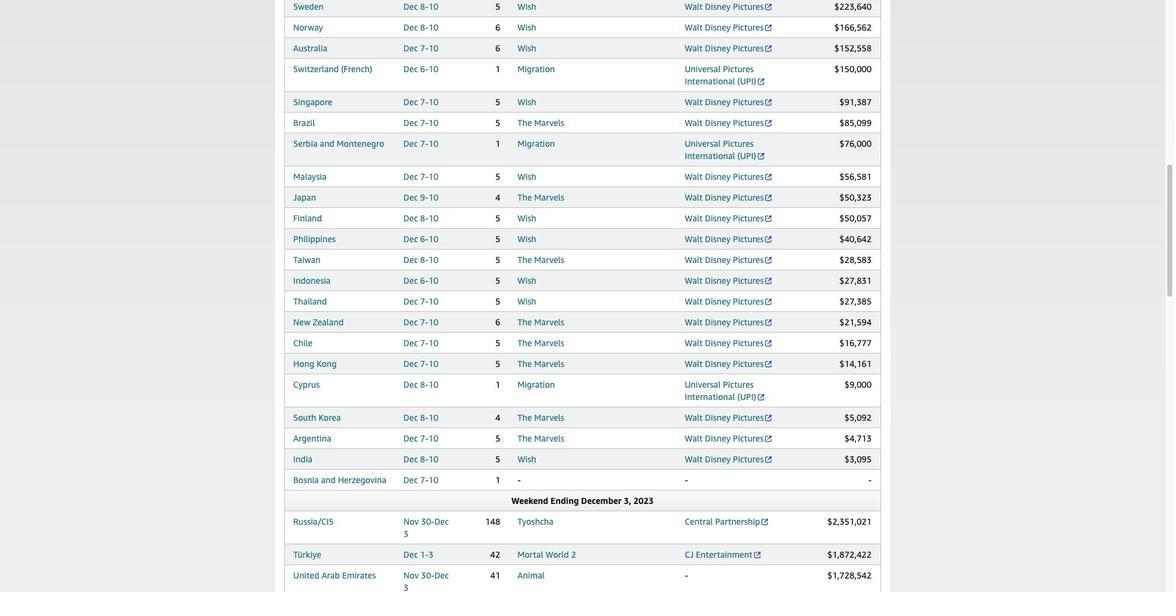 Task type: vqa. For each thing, say whether or not it's contained in the screenshot.


Task type: locate. For each thing, give the bounding box(es) containing it.
dec 8-10 link for finland
[[404, 213, 439, 223]]

1 8- from the top
[[420, 1, 429, 12]]

walt for $21,594
[[685, 317, 703, 327]]

1 vertical spatial dec 6-10 link
[[404, 234, 439, 244]]

walt disney pictures for $28,583
[[685, 254, 764, 265]]

1 vertical spatial 6
[[495, 43, 500, 53]]

serbia
[[293, 138, 318, 149]]

dec 8-10 for cyprus
[[404, 379, 439, 390]]

0 vertical spatial (upi)
[[737, 76, 756, 86]]

united arab emirates link
[[293, 570, 376, 580]]

united
[[293, 570, 319, 580]]

türkiye
[[293, 549, 321, 560]]

4 the marvels from the top
[[518, 317, 564, 327]]

4 dec 8-10 link from the top
[[404, 254, 439, 265]]

3 dec 8-10 from the top
[[404, 213, 439, 223]]

3 6- from the top
[[420, 275, 429, 286]]

2 vertical spatial universal pictures international (upi)
[[685, 379, 756, 402]]

and
[[320, 138, 334, 149], [321, 475, 336, 485]]

nov 30-dec 3 up 1-
[[404, 516, 449, 539]]

1 (upi) from the top
[[737, 76, 756, 86]]

brazil
[[293, 117, 315, 128]]

dec 7-10 link
[[404, 43, 439, 53], [404, 97, 439, 107], [404, 117, 439, 128], [404, 138, 439, 149], [404, 171, 439, 182], [404, 296, 439, 306], [404, 317, 439, 327], [404, 338, 439, 348], [404, 358, 439, 369], [404, 433, 439, 443], [404, 475, 439, 485]]

3 migration from the top
[[518, 379, 555, 390]]

argentina
[[293, 433, 331, 443]]

walt disney pictures for $14,161
[[685, 358, 764, 369]]

2 dec 8-10 link from the top
[[404, 22, 439, 32]]

2 universal pictures international (upi) from the top
[[685, 138, 756, 161]]

walt disney pictures link for $27,831
[[685, 275, 773, 286]]

5 dec 8-10 from the top
[[404, 379, 439, 390]]

9 5 from the top
[[495, 296, 500, 306]]

6 the marvels link from the top
[[518, 358, 564, 369]]

migration
[[518, 64, 555, 74], [518, 138, 555, 149], [518, 379, 555, 390]]

walt for $3,095
[[685, 454, 703, 464]]

universal
[[685, 64, 721, 74], [685, 138, 721, 149], [685, 379, 721, 390]]

2 vertical spatial migration link
[[518, 379, 555, 390]]

18 walt disney pictures from the top
[[685, 454, 764, 464]]

10 walt disney pictures from the top
[[685, 254, 764, 265]]

9 disney from the top
[[705, 234, 731, 244]]

7 dec 7-10 from the top
[[404, 317, 439, 327]]

7- for thailand
[[420, 296, 429, 306]]

18 walt from the top
[[685, 454, 703, 464]]

1 migration from the top
[[518, 64, 555, 74]]

pictures
[[733, 1, 764, 12], [733, 22, 764, 32], [733, 43, 764, 53], [723, 64, 754, 74], [733, 97, 764, 107], [733, 117, 764, 128], [723, 138, 754, 149], [733, 171, 764, 182], [733, 192, 764, 202], [733, 213, 764, 223], [733, 234, 764, 244], [733, 254, 764, 265], [733, 275, 764, 286], [733, 296, 764, 306], [733, 317, 764, 327], [733, 338, 764, 348], [733, 358, 764, 369], [723, 379, 754, 390], [733, 412, 764, 423], [733, 433, 764, 443], [733, 454, 764, 464]]

8 5 from the top
[[495, 275, 500, 286]]

wish
[[518, 1, 536, 12], [518, 22, 536, 32], [518, 43, 536, 53], [518, 97, 536, 107], [518, 171, 536, 182], [518, 213, 536, 223], [518, 234, 536, 244], [518, 275, 536, 286], [518, 296, 536, 306], [518, 454, 536, 464]]

1 vertical spatial universal
[[685, 138, 721, 149]]

the for argentina
[[518, 433, 532, 443]]

4 the from the top
[[518, 317, 532, 327]]

marvels for hong kong
[[534, 358, 564, 369]]

wish link for thailand
[[518, 296, 536, 306]]

6- for indonesia
[[420, 275, 429, 286]]

walt disney pictures link for $14,161
[[685, 358, 773, 369]]

10 for japan
[[429, 192, 439, 202]]

8 the from the top
[[518, 433, 532, 443]]

2 vertical spatial 3
[[404, 582, 409, 592]]

8-
[[420, 1, 429, 12], [420, 22, 429, 32], [420, 213, 429, 223], [420, 254, 429, 265], [420, 379, 429, 390], [420, 412, 429, 423], [420, 454, 429, 464]]

6 dec 7-10 link from the top
[[404, 296, 439, 306]]

11 walt from the top
[[685, 275, 703, 286]]

10 walt disney pictures link from the top
[[685, 254, 773, 265]]

walt for $56,581
[[685, 171, 703, 182]]

6 10 from the top
[[429, 117, 439, 128]]

16 10 from the top
[[429, 338, 439, 348]]

universal pictures international (upi) link
[[685, 64, 766, 86], [685, 138, 766, 161], [685, 379, 766, 402]]

0 vertical spatial nov 30-dec 3 link
[[404, 516, 449, 539]]

and right the bosnia
[[321, 475, 336, 485]]

1 vertical spatial 4
[[495, 412, 500, 423]]

new
[[293, 317, 311, 327]]

$223,640
[[835, 1, 872, 12]]

3 1 from the top
[[495, 379, 500, 390]]

2 vertical spatial 6-
[[420, 275, 429, 286]]

walt for $27,831
[[685, 275, 703, 286]]

6 disney from the top
[[705, 171, 731, 182]]

nov 30-dec 3 link up 1-
[[404, 516, 449, 539]]

3 universal pictures international (upi) from the top
[[685, 379, 756, 402]]

2 vertical spatial migration
[[518, 379, 555, 390]]

8 7- from the top
[[420, 338, 429, 348]]

0 vertical spatial 6-
[[420, 64, 429, 74]]

walt disney pictures link for $4,713
[[685, 433, 773, 443]]

nov 30-dec 3 down 1-
[[404, 570, 449, 592]]

6 5 from the top
[[495, 234, 500, 244]]

india
[[293, 454, 312, 464]]

walt disney pictures for $21,594
[[685, 317, 764, 327]]

3 migration link from the top
[[518, 379, 555, 390]]

walt disney pictures link for $28,583
[[685, 254, 773, 265]]

0 vertical spatial 6
[[495, 22, 500, 32]]

serbia and montenegro
[[293, 138, 384, 149]]

- up central
[[685, 475, 688, 485]]

dec 7-10 link for australia
[[404, 43, 439, 53]]

and right serbia
[[320, 138, 334, 149]]

0 vertical spatial dec 6-10
[[404, 64, 439, 74]]

0 vertical spatial 4
[[495, 192, 500, 202]]

2 1 from the top
[[495, 138, 500, 149]]

$50,057
[[840, 213, 872, 223]]

30- for 148
[[421, 516, 435, 527]]

sweden
[[293, 1, 324, 12]]

12 walt from the top
[[685, 296, 703, 306]]

walt disney pictures
[[685, 1, 764, 12], [685, 22, 764, 32], [685, 43, 764, 53], [685, 97, 764, 107], [685, 117, 764, 128], [685, 171, 764, 182], [685, 192, 764, 202], [685, 213, 764, 223], [685, 234, 764, 244], [685, 254, 764, 265], [685, 275, 764, 286], [685, 296, 764, 306], [685, 317, 764, 327], [685, 338, 764, 348], [685, 358, 764, 369], [685, 412, 764, 423], [685, 433, 764, 443], [685, 454, 764, 464]]

disney for $40,642
[[705, 234, 731, 244]]

serbia and montenegro link
[[293, 138, 384, 149]]

10 for cyprus
[[429, 379, 439, 390]]

16 walt from the top
[[685, 412, 703, 423]]

2 vertical spatial universal pictures international (upi) link
[[685, 379, 766, 402]]

0 vertical spatial nov 30-dec 3
[[404, 516, 449, 539]]

11 5 from the top
[[495, 358, 500, 369]]

walt for $14,161
[[685, 358, 703, 369]]

0 vertical spatial migration link
[[518, 64, 555, 74]]

10 for chile
[[429, 338, 439, 348]]

hong
[[293, 358, 314, 369]]

0 vertical spatial migration
[[518, 64, 555, 74]]

dec 7-10 for australia
[[404, 43, 439, 53]]

10 for malaysia
[[429, 171, 439, 182]]

the marvels for chile
[[518, 338, 564, 348]]

dec 6-10 link for switzerland (french)
[[404, 64, 439, 74]]

1 vertical spatial dec 6-10
[[404, 234, 439, 244]]

1 vertical spatial nov 30-dec 3
[[404, 570, 449, 592]]

pictures for $152,558
[[733, 43, 764, 53]]

9 10 from the top
[[429, 192, 439, 202]]

the marvels link for chile
[[518, 338, 564, 348]]

international
[[685, 76, 735, 86], [685, 150, 735, 161], [685, 391, 735, 402]]

wish for finland
[[518, 213, 536, 223]]

dec 8-10 for sweden
[[404, 1, 439, 12]]

ending
[[551, 495, 579, 506]]

3 8- from the top
[[420, 213, 429, 223]]

korea
[[319, 412, 341, 423]]

7 wish from the top
[[518, 234, 536, 244]]

- up weekend
[[518, 475, 521, 485]]

dec 7-10 link for malaysia
[[404, 171, 439, 182]]

9 dec 7-10 link from the top
[[404, 358, 439, 369]]

(upi) for $76,000
[[737, 150, 756, 161]]

1 vertical spatial universal pictures international (upi)
[[685, 138, 756, 161]]

0 vertical spatial universal
[[685, 64, 721, 74]]

2 nov from the top
[[404, 570, 419, 580]]

sweden link
[[293, 1, 324, 12]]

2 vertical spatial universal
[[685, 379, 721, 390]]

7 dec 8-10 from the top
[[404, 454, 439, 464]]

2 walt disney pictures from the top
[[685, 22, 764, 32]]

1 5 from the top
[[495, 1, 500, 12]]

1 vertical spatial migration
[[518, 138, 555, 149]]

wish for sweden
[[518, 1, 536, 12]]

10 for australia
[[429, 43, 439, 53]]

14 walt disney pictures from the top
[[685, 338, 764, 348]]

2 dec 7-10 from the top
[[404, 97, 439, 107]]

12 walt disney pictures from the top
[[685, 296, 764, 306]]

2 vertical spatial (upi)
[[737, 391, 756, 402]]

6 walt disney pictures from the top
[[685, 171, 764, 182]]

2 walt from the top
[[685, 22, 703, 32]]

0 vertical spatial international
[[685, 76, 735, 86]]

(upi)
[[737, 76, 756, 86], [737, 150, 756, 161], [737, 391, 756, 402]]

5 wish link from the top
[[518, 171, 536, 182]]

universal for $150,000
[[685, 64, 721, 74]]

wish link for philippines
[[518, 234, 536, 244]]

australia link
[[293, 43, 328, 53]]

8 the marvels link from the top
[[518, 433, 564, 443]]

partnership
[[715, 516, 760, 527]]

pictures for $3,095
[[733, 454, 764, 464]]

international for $9,000
[[685, 391, 735, 402]]

8 wish link from the top
[[518, 275, 536, 286]]

central partnership
[[685, 516, 760, 527]]

30- down 1-
[[421, 570, 435, 580]]

$3,095
[[845, 454, 872, 464]]

$56,581
[[840, 171, 872, 182]]

2 vertical spatial 6
[[495, 317, 500, 327]]

2023
[[634, 495, 654, 506]]

3 universal from the top
[[685, 379, 721, 390]]

2 vertical spatial dec 6-10
[[404, 275, 439, 286]]

13 disney from the top
[[705, 317, 731, 327]]

dec for taiwan
[[404, 254, 418, 265]]

walt for $40,642
[[685, 234, 703, 244]]

16 disney from the top
[[705, 412, 731, 423]]

30- up 1-
[[421, 516, 435, 527]]

nov 30-dec 3 for 148
[[404, 516, 449, 539]]

7 walt disney pictures from the top
[[685, 192, 764, 202]]

dec 8-10 for norway
[[404, 22, 439, 32]]

new zealand link
[[293, 317, 344, 327]]

disney for $4,713
[[705, 433, 731, 443]]

11 7- from the top
[[420, 475, 429, 485]]

13 walt from the top
[[685, 317, 703, 327]]

5 disney from the top
[[705, 117, 731, 128]]

$5,092
[[845, 412, 872, 423]]

$14,161
[[840, 358, 872, 369]]

the marvels
[[518, 117, 564, 128], [518, 192, 564, 202], [518, 254, 564, 265], [518, 317, 564, 327], [518, 338, 564, 348], [518, 358, 564, 369], [518, 412, 564, 423], [518, 433, 564, 443]]

10 for argentina
[[429, 433, 439, 443]]

5 for brazil
[[495, 117, 500, 128]]

0 vertical spatial and
[[320, 138, 334, 149]]

australia
[[293, 43, 328, 53]]

pictures for $223,640
[[733, 1, 764, 12]]

1 for serbia and montenegro
[[495, 138, 500, 149]]

central partnership link
[[685, 516, 770, 527]]

disney for $85,099
[[705, 117, 731, 128]]

nov 30-dec 3 for 41
[[404, 570, 449, 592]]

1 vertical spatial nov 30-dec 3 link
[[404, 570, 449, 592]]

1 vertical spatial 6-
[[420, 234, 429, 244]]

emirates
[[342, 570, 376, 580]]

nov down dec 1-3 link
[[404, 570, 419, 580]]

2 universal pictures international (upi) link from the top
[[685, 138, 766, 161]]

wish for philippines
[[518, 234, 536, 244]]

1 vertical spatial 30-
[[421, 570, 435, 580]]

japan
[[293, 192, 316, 202]]

6 dec 8-10 from the top
[[404, 412, 439, 423]]

4
[[495, 192, 500, 202], [495, 412, 500, 423]]

the for taiwan
[[518, 254, 532, 265]]

7 wish link from the top
[[518, 234, 536, 244]]

nov 30-dec 3
[[404, 516, 449, 539], [404, 570, 449, 592]]

dec for norway
[[404, 22, 418, 32]]

5 7- from the top
[[420, 171, 429, 182]]

6- for philippines
[[420, 234, 429, 244]]

marvels for taiwan
[[534, 254, 564, 265]]

dec 1-3
[[404, 549, 434, 560]]

$91,387
[[840, 97, 872, 107]]

7- for singapore
[[420, 97, 429, 107]]

1 universal pictures international (upi) link from the top
[[685, 64, 766, 86]]

5 walt from the top
[[685, 117, 703, 128]]

1 vertical spatial nov
[[404, 570, 419, 580]]

the marvels link for new zealand
[[518, 317, 564, 327]]

0 vertical spatial 3
[[404, 528, 409, 539]]

walt disney pictures link for $50,057
[[685, 213, 773, 223]]

2 dec 6-10 link from the top
[[404, 234, 439, 244]]

dec 7-10 link for hong kong
[[404, 358, 439, 369]]

dec 8-10 for finland
[[404, 213, 439, 223]]

13 5 from the top
[[495, 454, 500, 464]]

international for $150,000
[[685, 76, 735, 86]]

5 the marvels from the top
[[518, 338, 564, 348]]

2 walt disney pictures link from the top
[[685, 22, 773, 32]]

wish for indonesia
[[518, 275, 536, 286]]

mortal
[[518, 549, 543, 560]]

entertainment
[[696, 549, 753, 560]]

1 vertical spatial and
[[321, 475, 336, 485]]

9 wish link from the top
[[518, 296, 536, 306]]

wish link for singapore
[[518, 97, 536, 107]]

south korea
[[293, 412, 341, 423]]

$27,831
[[840, 275, 872, 286]]

1 nov 30-dec 3 from the top
[[404, 516, 449, 539]]

4 5 from the top
[[495, 171, 500, 182]]

wish link for australia
[[518, 43, 536, 53]]

nov 30-dec 3 link down 1-
[[404, 570, 449, 592]]

7 walt from the top
[[685, 192, 703, 202]]

marvels
[[534, 117, 564, 128], [534, 192, 564, 202], [534, 254, 564, 265], [534, 317, 564, 327], [534, 338, 564, 348], [534, 358, 564, 369], [534, 412, 564, 423], [534, 433, 564, 443]]

5 wish from the top
[[518, 171, 536, 182]]

7 the marvels link from the top
[[518, 412, 564, 423]]

1 30- from the top
[[421, 516, 435, 527]]

the marvels for brazil
[[518, 117, 564, 128]]

walt for $50,323
[[685, 192, 703, 202]]

3,
[[624, 495, 631, 506]]

7 the marvels from the top
[[518, 412, 564, 423]]

wish for thailand
[[518, 296, 536, 306]]

0 vertical spatial universal pictures international (upi) link
[[685, 64, 766, 86]]

dec 7-10 for malaysia
[[404, 171, 439, 182]]

1 vertical spatial 3
[[429, 549, 434, 560]]

6 dec 8-10 link from the top
[[404, 412, 439, 423]]

1 vertical spatial universal pictures international (upi) link
[[685, 138, 766, 161]]

7 dec 8-10 link from the top
[[404, 454, 439, 464]]

walt disney pictures link for $16,777
[[685, 338, 773, 348]]

migration for dec 8-10
[[518, 379, 555, 390]]

india link
[[293, 454, 312, 464]]

bosnia and herzegovina link
[[293, 475, 386, 485]]

2 8- from the top
[[420, 22, 429, 32]]

nov up dec 1-3 link
[[404, 516, 419, 527]]

3 walt disney pictures link from the top
[[685, 43, 773, 53]]

1 marvels from the top
[[534, 117, 564, 128]]

14 10 from the top
[[429, 296, 439, 306]]

- down cj
[[685, 570, 688, 580]]

7-
[[420, 43, 429, 53], [420, 97, 429, 107], [420, 117, 429, 128], [420, 138, 429, 149], [420, 171, 429, 182], [420, 296, 429, 306], [420, 317, 429, 327], [420, 338, 429, 348], [420, 358, 429, 369], [420, 433, 429, 443], [420, 475, 429, 485]]

8 walt from the top
[[685, 213, 703, 223]]

2 the marvels link from the top
[[518, 192, 564, 202]]

3 dec 7-10 from the top
[[404, 117, 439, 128]]

the
[[518, 117, 532, 128], [518, 192, 532, 202], [518, 254, 532, 265], [518, 317, 532, 327], [518, 338, 532, 348], [518, 358, 532, 369], [518, 412, 532, 423], [518, 433, 532, 443]]

5 marvels from the top
[[534, 338, 564, 348]]

walt for $16,777
[[685, 338, 703, 348]]

1 the from the top
[[518, 117, 532, 128]]

dec 6-10
[[404, 64, 439, 74], [404, 234, 439, 244], [404, 275, 439, 286]]

1 6 from the top
[[495, 22, 500, 32]]

10
[[429, 1, 439, 12], [429, 22, 439, 32], [429, 43, 439, 53], [429, 64, 439, 74], [429, 97, 439, 107], [429, 117, 439, 128], [429, 138, 439, 149], [429, 171, 439, 182], [429, 192, 439, 202], [429, 213, 439, 223], [429, 234, 439, 244], [429, 254, 439, 265], [429, 275, 439, 286], [429, 296, 439, 306], [429, 317, 439, 327], [429, 338, 439, 348], [429, 358, 439, 369], [429, 379, 439, 390], [429, 412, 439, 423], [429, 433, 439, 443], [429, 454, 439, 464], [429, 475, 439, 485]]

dec for cyprus
[[404, 379, 418, 390]]

$76,000
[[840, 138, 872, 149]]

15 10 from the top
[[429, 317, 439, 327]]

6 wish from the top
[[518, 213, 536, 223]]

walt
[[685, 1, 703, 12], [685, 22, 703, 32], [685, 43, 703, 53], [685, 97, 703, 107], [685, 117, 703, 128], [685, 171, 703, 182], [685, 192, 703, 202], [685, 213, 703, 223], [685, 234, 703, 244], [685, 254, 703, 265], [685, 275, 703, 286], [685, 296, 703, 306], [685, 317, 703, 327], [685, 338, 703, 348], [685, 358, 703, 369], [685, 412, 703, 423], [685, 433, 703, 443], [685, 454, 703, 464]]

bosnia
[[293, 475, 319, 485]]

6-
[[420, 64, 429, 74], [420, 234, 429, 244], [420, 275, 429, 286]]

pictures for $40,642
[[733, 234, 764, 244]]

2 (upi) from the top
[[737, 150, 756, 161]]

1 vertical spatial migration link
[[518, 138, 555, 149]]

4 dec 8-10 from the top
[[404, 254, 439, 265]]

the marvels link
[[518, 117, 564, 128], [518, 192, 564, 202], [518, 254, 564, 265], [518, 317, 564, 327], [518, 338, 564, 348], [518, 358, 564, 369], [518, 412, 564, 423], [518, 433, 564, 443]]

10 10 from the top
[[429, 213, 439, 223]]

1 10 from the top
[[429, 1, 439, 12]]

dec 8-10 link
[[404, 1, 439, 12], [404, 22, 439, 32], [404, 213, 439, 223], [404, 254, 439, 265], [404, 379, 439, 390], [404, 412, 439, 423], [404, 454, 439, 464]]

dec for south korea
[[404, 412, 418, 423]]

30- for 41
[[421, 570, 435, 580]]

3 wish link from the top
[[518, 43, 536, 53]]

pictures for $16,777
[[733, 338, 764, 348]]

17 10 from the top
[[429, 358, 439, 369]]

1 vertical spatial international
[[685, 150, 735, 161]]

10 5 from the top
[[495, 338, 500, 348]]

30-
[[421, 516, 435, 527], [421, 570, 435, 580]]

0 vertical spatial dec 6-10 link
[[404, 64, 439, 74]]

disney for $91,387
[[705, 97, 731, 107]]

wish link for sweden
[[518, 1, 536, 12]]

0 vertical spatial nov
[[404, 516, 419, 527]]

universal pictures international (upi)
[[685, 64, 756, 86], [685, 138, 756, 161], [685, 379, 756, 402]]

the marvels for hong kong
[[518, 358, 564, 369]]

8- for norway
[[420, 22, 429, 32]]

0 vertical spatial 30-
[[421, 516, 435, 527]]

walt disney pictures for $166,562
[[685, 22, 764, 32]]

nov 30-dec 3 link
[[404, 516, 449, 539], [404, 570, 449, 592]]

dec
[[404, 1, 418, 12], [404, 22, 418, 32], [404, 43, 418, 53], [404, 64, 418, 74], [404, 97, 418, 107], [404, 117, 418, 128], [404, 138, 418, 149], [404, 171, 418, 182], [404, 192, 418, 202], [404, 213, 418, 223], [404, 234, 418, 244], [404, 254, 418, 265], [404, 275, 418, 286], [404, 296, 418, 306], [404, 317, 418, 327], [404, 338, 418, 348], [404, 358, 418, 369], [404, 379, 418, 390], [404, 412, 418, 423], [404, 433, 418, 443], [404, 454, 418, 464], [404, 475, 418, 485], [435, 516, 449, 527], [404, 549, 418, 560], [435, 570, 449, 580]]

1 vertical spatial (upi)
[[737, 150, 756, 161]]

0 vertical spatial universal pictures international (upi)
[[685, 64, 756, 86]]

2 vertical spatial dec 6-10 link
[[404, 275, 439, 286]]

-
[[518, 475, 521, 485], [685, 475, 688, 485], [869, 475, 872, 485], [685, 570, 688, 580]]

norway
[[293, 22, 323, 32]]

41
[[490, 570, 500, 580]]

2 vertical spatial international
[[685, 391, 735, 402]]

1 1 from the top
[[495, 64, 500, 74]]

walt disney pictures for $27,831
[[685, 275, 764, 286]]

18 disney from the top
[[705, 454, 731, 464]]



Task type: describe. For each thing, give the bounding box(es) containing it.
tyoshcha
[[518, 516, 554, 527]]

dec for serbia and montenegro
[[404, 138, 418, 149]]

marvels for chile
[[534, 338, 564, 348]]

5 for india
[[495, 454, 500, 464]]

taiwan
[[293, 254, 321, 265]]

universal for $76,000
[[685, 138, 721, 149]]

mortal world 2 link
[[518, 549, 576, 560]]

wish link for norway
[[518, 22, 536, 32]]

december
[[581, 495, 622, 506]]

5 for sweden
[[495, 1, 500, 12]]

pictures for $21,594
[[733, 317, 764, 327]]

finland link
[[293, 213, 322, 223]]

10 for bosnia and herzegovina
[[429, 475, 439, 485]]

walt disney pictures link for $27,385
[[685, 296, 773, 306]]

switzerland (french)
[[293, 64, 372, 74]]

1-
[[420, 549, 429, 560]]

8- for south korea
[[420, 412, 429, 423]]

hong kong
[[293, 358, 337, 369]]

new zealand
[[293, 317, 344, 327]]

wish link for indonesia
[[518, 275, 536, 286]]

dec 7-10 link for chile
[[404, 338, 439, 348]]

wish link for malaysia
[[518, 171, 536, 182]]

dec 7-10 for brazil
[[404, 117, 439, 128]]

russia/cis link
[[293, 516, 334, 527]]

$27,385
[[840, 296, 872, 306]]

$1,728,542
[[827, 570, 872, 580]]

$85,099
[[840, 117, 872, 128]]

malaysia link
[[293, 171, 327, 182]]

8- for finland
[[420, 213, 429, 223]]

zealand
[[313, 317, 344, 327]]

$150,000
[[835, 64, 872, 74]]

walt disney pictures for $27,385
[[685, 296, 764, 306]]

indonesia link
[[293, 275, 331, 286]]

disney for $223,640
[[705, 1, 731, 12]]

migration for dec 7-10
[[518, 138, 555, 149]]

the for chile
[[518, 338, 532, 348]]

dec 9-10 link
[[404, 192, 439, 202]]

dec for indonesia
[[404, 275, 418, 286]]

disney for $3,095
[[705, 454, 731, 464]]

universal pictures international (upi) for $150,000
[[685, 64, 756, 86]]

148
[[485, 516, 500, 527]]

$1,872,422
[[827, 549, 872, 560]]

universal pictures international (upi) for $9,000
[[685, 379, 756, 402]]

arab
[[322, 570, 340, 580]]

dec for switzerland (french)
[[404, 64, 418, 74]]

the for south korea
[[518, 412, 532, 423]]

thailand
[[293, 296, 327, 306]]

1 for bosnia and herzegovina
[[495, 475, 500, 485]]

$152,558
[[835, 43, 872, 53]]

3 for russia/cis
[[404, 528, 409, 539]]

south korea link
[[293, 412, 341, 423]]

universal for $9,000
[[685, 379, 721, 390]]

bosnia and herzegovina
[[293, 475, 386, 485]]

$4,713
[[845, 433, 872, 443]]

weekend ending december 3, 2023
[[511, 495, 654, 506]]

7- for new zealand
[[420, 317, 429, 327]]

malaysia
[[293, 171, 327, 182]]

türkiye link
[[293, 549, 321, 560]]

dec 9-10
[[404, 192, 439, 202]]

dec 8-10 link for cyprus
[[404, 379, 439, 390]]

42
[[490, 549, 500, 560]]

walt disney pictures link for $50,323
[[685, 192, 773, 202]]

$2,351,021
[[827, 516, 872, 527]]

thailand link
[[293, 296, 327, 306]]

and for bosnia
[[321, 475, 336, 485]]

dec 7-10 for singapore
[[404, 97, 439, 107]]

walt for $166,562
[[685, 22, 703, 32]]

dec 7-10 link for singapore
[[404, 97, 439, 107]]

dec 6-10 for philippines
[[404, 234, 439, 244]]

disney for $28,583
[[705, 254, 731, 265]]

dec for singapore
[[404, 97, 418, 107]]

pictures for $28,583
[[733, 254, 764, 265]]

walt for $50,057
[[685, 213, 703, 223]]

hong kong link
[[293, 358, 337, 369]]

universal pictures international (upi) link for $9,000
[[685, 379, 766, 402]]

$21,594
[[840, 317, 872, 327]]

walt disney pictures link for $5,092
[[685, 412, 773, 423]]

8- for sweden
[[420, 1, 429, 12]]

weekend
[[511, 495, 548, 506]]

walt disney pictures link for $3,095
[[685, 454, 773, 464]]

chile link
[[293, 338, 313, 348]]

10 for taiwan
[[429, 254, 439, 265]]

the marvels for japan
[[518, 192, 564, 202]]

taiwan link
[[293, 254, 321, 265]]

$28,583
[[840, 254, 872, 265]]

dec for malaysia
[[404, 171, 418, 182]]

$16,777
[[840, 338, 872, 348]]

the for hong kong
[[518, 358, 532, 369]]

disney for $27,831
[[705, 275, 731, 286]]

the for new zealand
[[518, 317, 532, 327]]

south
[[293, 412, 316, 423]]

dec for philippines
[[404, 234, 418, 244]]

pictures for $27,385
[[733, 296, 764, 306]]

10 for hong kong
[[429, 358, 439, 369]]

dec 8-10 link for sweden
[[404, 1, 439, 12]]

walt disney pictures for $91,387
[[685, 97, 764, 107]]

pictures for $56,581
[[733, 171, 764, 182]]

dec 7-10 for hong kong
[[404, 358, 439, 369]]

united arab emirates
[[293, 570, 376, 580]]

disney for $50,323
[[705, 192, 731, 202]]

animal link
[[518, 570, 545, 580]]

switzerland
[[293, 64, 339, 74]]

montenegro
[[337, 138, 384, 149]]

- down $3,095
[[869, 475, 872, 485]]

marvels for new zealand
[[534, 317, 564, 327]]

pictures for $14,161
[[733, 358, 764, 369]]

cj
[[685, 549, 694, 560]]

10 for south korea
[[429, 412, 439, 423]]

wish for singapore
[[518, 97, 536, 107]]

walt for $85,099
[[685, 117, 703, 128]]

cyprus link
[[293, 379, 320, 390]]

kong
[[317, 358, 337, 369]]

$9,000
[[845, 379, 872, 390]]

disney for $166,562
[[705, 22, 731, 32]]

indonesia
[[293, 275, 331, 286]]

dec 1-3 link
[[404, 549, 434, 560]]

norway link
[[293, 22, 323, 32]]

the marvels for south korea
[[518, 412, 564, 423]]

central
[[685, 516, 713, 527]]

migration link for dec 7-10
[[518, 138, 555, 149]]

argentina link
[[293, 433, 331, 443]]

10 for india
[[429, 454, 439, 464]]

cyprus
[[293, 379, 320, 390]]

walt disney pictures link for $223,640
[[685, 1, 773, 12]]

disney for $152,558
[[705, 43, 731, 53]]

walt disney pictures for $5,092
[[685, 412, 764, 423]]

brazil link
[[293, 117, 315, 128]]

walt disney pictures for $40,642
[[685, 234, 764, 244]]

cj entertainment
[[685, 549, 753, 560]]

mortal world 2
[[518, 549, 576, 560]]

5 for taiwan
[[495, 254, 500, 265]]

10 for serbia and montenegro
[[429, 138, 439, 149]]

walt for $28,583
[[685, 254, 703, 265]]

singapore link
[[293, 97, 333, 107]]

2
[[571, 549, 576, 560]]

wish link for india
[[518, 454, 536, 464]]

singapore
[[293, 97, 333, 107]]

marvels for japan
[[534, 192, 564, 202]]

(french)
[[341, 64, 372, 74]]

6 for new zealand
[[495, 317, 500, 327]]

philippines link
[[293, 234, 336, 244]]

marvels for brazil
[[534, 117, 564, 128]]

walt disney pictures for $85,099
[[685, 117, 764, 128]]

(upi) for $150,000
[[737, 76, 756, 86]]

finland
[[293, 213, 322, 223]]

herzegovina
[[338, 475, 386, 485]]



